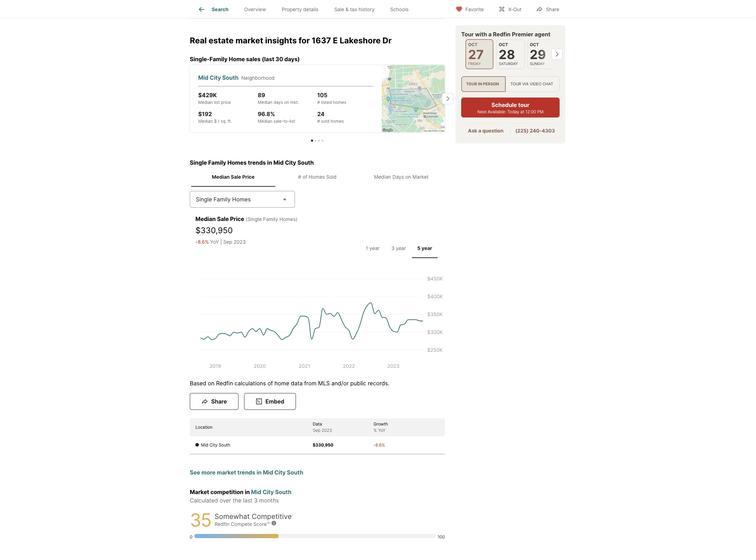 Task type: vqa. For each thing, say whether or not it's contained in the screenshot.
as inside the the This school is above the state average in key measures of college and career readiness, such as graduation rates, college entrance exams, and advanced courses.  Even at schools with strong college and career readiness, there may be students who are not getting the opportunities they need to succeed.
no



Task type: describe. For each thing, give the bounding box(es) containing it.
105
[[317, 92, 328, 99]]

1
[[366, 245, 368, 251]]

e
[[333, 36, 338, 46]]

- for -8.6% yoy | sep 2023
[[195, 239, 198, 245]]

single for single family homes trends in mid city south
[[190, 159, 207, 166]]

|
[[220, 239, 222, 245]]

tour
[[518, 102, 530, 109]]

# of homes sold
[[298, 174, 337, 180]]

96.8%
[[258, 111, 275, 118]]

homes for sold
[[309, 174, 325, 180]]

yoy for yoy
[[210, 239, 219, 245]]

median inside $429k median list price
[[198, 100, 213, 105]]

favorite
[[465, 6, 484, 12]]

$429k
[[198, 92, 217, 99]]

data
[[291, 381, 303, 388]]

oct for 29
[[530, 42, 539, 47]]

0 vertical spatial sep
[[223, 239, 232, 245]]

schedule tour next available: today at 12:00 pm
[[477, 102, 544, 115]]

home
[[275, 381, 289, 388]]

1 horizontal spatial a
[[488, 31, 492, 38]]

mid inside 'carousel' group
[[198, 74, 208, 81]]

$
[[214, 119, 217, 124]]

city inside 'carousel' group
[[210, 74, 221, 81]]

estate
[[209, 36, 234, 46]]

mid city south link inside 'carousel' group
[[198, 73, 241, 82]]

south inside 'carousel' group
[[222, 74, 239, 81]]

share for share button to the bottom
[[211, 399, 227, 406]]

dr
[[383, 36, 392, 46]]

$330,950 inside median sale price (single family homes) $330,950
[[195, 226, 233, 236]]

price for median sale price
[[242, 174, 255, 180]]

carousel group
[[187, 63, 453, 142]]

%
[[374, 428, 377, 434]]

list inside 96.8% median sale-to-list
[[290, 119, 295, 124]]

(225)
[[515, 128, 529, 134]]

schools tab
[[382, 1, 417, 18]]

105 # listed homes
[[317, 92, 346, 105]]

premier
[[512, 31, 533, 38]]

median inside $192 median $ / sq. ft.
[[198, 119, 213, 124]]

next image for single-family home
[[442, 93, 453, 104]]

list box containing tour in person
[[461, 77, 560, 92]]

days
[[393, 174, 404, 180]]

x-out button
[[493, 2, 528, 16]]

5
[[417, 245, 421, 251]]

single for single family homes
[[196, 196, 212, 203]]

tab list containing median sale price
[[190, 167, 445, 187]]

sq.
[[221, 119, 227, 124]]

somewhat competitive
[[215, 513, 292, 522]]

next image for tour with a redfin premier agent
[[551, 49, 563, 60]]

median inside median days on market tab
[[374, 174, 391, 180]]

lakeshore
[[340, 36, 381, 46]]

5 year tab
[[412, 240, 438, 257]]

12:00
[[525, 109, 536, 115]]

see more market trends in mid city south
[[190, 470, 303, 477]]

tax
[[350, 6, 357, 12]]

24
[[317, 111, 325, 118]]

median inside median sale price tab
[[212, 174, 230, 180]]

3 year tab
[[386, 240, 412, 257]]

market competition in mid city south calculated over the last 3 months
[[190, 489, 292, 505]]

(last
[[262, 56, 274, 63]]

for
[[299, 36, 310, 46]]

median inside 89 median days on mkt.
[[258, 100, 272, 105]]

tab list containing search
[[190, 0, 422, 18]]

records.
[[368, 381, 390, 388]]

family for single-family home sales (last 30 days)
[[210, 56, 228, 63]]

ft.
[[228, 119, 232, 124]]

&
[[346, 6, 349, 12]]

-8.6% yoy | sep 2023
[[195, 239, 246, 245]]

3 inside tab
[[391, 245, 395, 251]]

trends for homes
[[248, 159, 266, 166]]

market inside tab
[[413, 174, 429, 180]]

competition
[[210, 489, 244, 496]]

29
[[530, 47, 546, 62]]

ask a question link
[[468, 128, 504, 134]]

slide 4 dot image
[[322, 140, 324, 142]]

1 vertical spatial a
[[478, 128, 481, 134]]

available:
[[488, 109, 506, 115]]

sep inside data sep 2023
[[313, 428, 321, 434]]

1637
[[312, 36, 331, 46]]

market for more
[[217, 470, 236, 477]]

- for -8.6%
[[374, 443, 376, 448]]

mid inside the see more market trends in mid city south link
[[263, 470, 273, 477]]

24 # sold homes
[[317, 111, 344, 124]]

sale for median sale price (single family homes) $330,950
[[217, 216, 229, 223]]

embed
[[266, 399, 284, 406]]

5 year
[[417, 245, 432, 251]]

4303
[[542, 128, 555, 134]]

year for 5 year
[[422, 245, 432, 251]]

the
[[233, 498, 241, 505]]

8.6% for -8.6% yoy | sep 2023
[[198, 239, 209, 245]]

sale-
[[274, 119, 284, 124]]

question
[[482, 128, 504, 134]]

year for 3 year
[[396, 245, 406, 251]]

median sale price
[[212, 174, 255, 180]]

real estate market insights for 1637 e lakeshore dr
[[190, 36, 392, 46]]

in inside market competition in mid city south calculated over the last 3 months
[[245, 489, 250, 496]]

sale & tax history tab
[[326, 1, 382, 18]]

homes for trends
[[227, 159, 247, 166]]

last
[[243, 498, 253, 505]]

ask
[[468, 128, 477, 134]]

sold
[[326, 174, 337, 180]]

x-out
[[508, 6, 522, 12]]

3 year
[[391, 245, 406, 251]]

friday
[[468, 62, 481, 66]]

-8.6%
[[374, 443, 385, 448]]

homes for 24
[[331, 119, 344, 124]]

see
[[190, 470, 200, 477]]

real
[[190, 36, 207, 46]]

with
[[475, 31, 487, 38]]

yoy for % yoy
[[378, 428, 386, 434]]

on inside median days on market tab
[[405, 174, 411, 180]]

history
[[359, 6, 375, 12]]

property details tab
[[274, 1, 326, 18]]

to-
[[284, 119, 290, 124]]

tour via video chat
[[510, 82, 553, 87]]

schools
[[390, 6, 409, 12]]



Task type: locate. For each thing, give the bounding box(es) containing it.
1 horizontal spatial 2023
[[322, 428, 332, 434]]

1 vertical spatial share
[[211, 399, 227, 406]]

south inside market competition in mid city south calculated over the last 3 months
[[275, 489, 292, 496]]

and/or
[[331, 381, 349, 388]]

homes for 105
[[333, 100, 346, 105]]

1 year from the left
[[369, 245, 380, 251]]

1 horizontal spatial sep
[[313, 428, 321, 434]]

0 horizontal spatial $330,950
[[195, 226, 233, 236]]

1 vertical spatial -
[[374, 443, 376, 448]]

list left 'price'
[[214, 100, 220, 105]]

growth % yoy
[[374, 422, 388, 434]]

1 vertical spatial #
[[317, 119, 320, 124]]

0 horizontal spatial of
[[268, 381, 273, 388]]

1 horizontal spatial sale
[[231, 174, 241, 180]]

family left home
[[210, 56, 228, 63]]

based on redfin calculations of home data from mls and/or public records.
[[190, 381, 390, 388]]

family
[[210, 56, 228, 63], [208, 159, 226, 166], [214, 196, 231, 203], [263, 217, 278, 223]]

price inside tab
[[242, 174, 255, 180]]

see more market trends in mid city south link
[[190, 469, 303, 489]]

2 horizontal spatial sale
[[334, 6, 344, 12]]

0 vertical spatial a
[[488, 31, 492, 38]]

# inside tab
[[298, 174, 301, 180]]

0 horizontal spatial year
[[369, 245, 380, 251]]

1 vertical spatial of
[[268, 381, 273, 388]]

0 horizontal spatial market
[[190, 489, 209, 496]]

share button up agent
[[530, 2, 565, 16]]

1 vertical spatial market
[[190, 489, 209, 496]]

share button down 'based'
[[190, 394, 239, 411]]

sale for median sale price
[[231, 174, 241, 180]]

tour left person
[[466, 82, 477, 87]]

1 horizontal spatial 8.6%
[[376, 443, 385, 448]]

8.6% down % on the left of page
[[376, 443, 385, 448]]

1 vertical spatial single
[[196, 196, 212, 203]]

property
[[282, 6, 302, 12]]

3 year from the left
[[422, 245, 432, 251]]

oct 29 sunday
[[530, 42, 546, 66]]

homes)
[[279, 217, 298, 223]]

homes inside 24 # sold homes
[[331, 119, 344, 124]]

chat
[[543, 82, 553, 87]]

yoy
[[210, 239, 219, 245], [378, 428, 386, 434]]

price for median sale price (single family homes) $330,950
[[230, 216, 244, 223]]

next image
[[551, 49, 563, 60], [442, 93, 453, 104]]

1 vertical spatial trends
[[237, 470, 255, 477]]

mid city south link up $429k median list price
[[198, 73, 241, 82]]

0 horizontal spatial 2023
[[234, 239, 246, 245]]

sale & tax history
[[334, 6, 375, 12]]

0 horizontal spatial next image
[[442, 93, 453, 104]]

oct for 28
[[499, 42, 508, 47]]

single
[[190, 159, 207, 166], [196, 196, 212, 203]]

oct down tour with a redfin premier agent
[[499, 42, 508, 47]]

sale inside tab
[[231, 174, 241, 180]]

1 horizontal spatial share button
[[530, 2, 565, 16]]

homes up (single
[[232, 196, 251, 203]]

30
[[276, 56, 283, 63]]

homes inside # of homes sold tab
[[309, 174, 325, 180]]

south inside the see more market trends in mid city south link
[[287, 470, 303, 477]]

1 vertical spatial sale
[[231, 174, 241, 180]]

year inside tab
[[369, 245, 380, 251]]

a right ask
[[478, 128, 481, 134]]

3 right 'last'
[[254, 498, 258, 505]]

redfin down the somewhat
[[215, 522, 229, 528]]

homes inside 105 # listed homes
[[333, 100, 346, 105]]

35
[[190, 510, 211, 532]]

2023 down data
[[322, 428, 332, 434]]

sep right |
[[223, 239, 232, 245]]

89 median days on mkt.
[[258, 92, 299, 105]]

slide 3 dot image
[[318, 140, 320, 142]]

0 horizontal spatial share button
[[190, 394, 239, 411]]

next image inside 'carousel' group
[[442, 93, 453, 104]]

saturday
[[499, 62, 518, 66]]

yoy left |
[[210, 239, 219, 245]]

0 vertical spatial trends
[[248, 159, 266, 166]]

0 horizontal spatial 3
[[254, 498, 258, 505]]

1 vertical spatial tab list
[[190, 167, 445, 187]]

image image
[[382, 65, 445, 132]]

family inside median sale price (single family homes) $330,950
[[263, 217, 278, 223]]

family for single family homes trends in mid city south
[[208, 159, 226, 166]]

2 vertical spatial redfin
[[215, 522, 229, 528]]

0 horizontal spatial share
[[211, 399, 227, 406]]

# of homes sold tab
[[275, 168, 359, 186]]

0 vertical spatial 8.6%
[[198, 239, 209, 245]]

0 vertical spatial -
[[195, 239, 198, 245]]

score
[[253, 522, 267, 528]]

0 vertical spatial yoy
[[210, 239, 219, 245]]

family down median sale price tab
[[214, 196, 231, 203]]

1 vertical spatial 2023
[[322, 428, 332, 434]]

tour for tour with a redfin premier agent
[[461, 31, 474, 38]]

median up the single family homes
[[212, 174, 230, 180]]

pm
[[537, 109, 544, 115]]

1 horizontal spatial oct
[[499, 42, 508, 47]]

slide 1 dot image
[[311, 140, 313, 142]]

(single
[[246, 217, 262, 223]]

mid city south link up months
[[251, 489, 292, 496]]

location
[[195, 425, 213, 431]]

a
[[488, 31, 492, 38], [478, 128, 481, 134]]

price left (single
[[230, 216, 244, 223]]

neighborhood
[[241, 75, 275, 81]]

0 vertical spatial 3
[[391, 245, 395, 251]]

market inside market competition in mid city south calculated over the last 3 months
[[190, 489, 209, 496]]

sep down data
[[313, 428, 321, 434]]

median down the 89
[[258, 100, 272, 105]]

0 vertical spatial homes
[[227, 159, 247, 166]]

home
[[229, 56, 245, 63]]

- down % on the left of page
[[374, 443, 376, 448]]

0 vertical spatial homes
[[333, 100, 346, 105]]

1 year tab
[[360, 240, 386, 257]]

$330,950 down data sep 2023
[[313, 443, 333, 448]]

sale left &
[[334, 6, 344, 12]]

trends for market
[[237, 470, 255, 477]]

homes right listed
[[333, 100, 346, 105]]

family right (single
[[263, 217, 278, 223]]

trends up market competition in mid city south calculated over the last 3 months
[[237, 470, 255, 477]]

of left the home
[[268, 381, 273, 388]]

of inside tab
[[303, 174, 307, 180]]

sale inside median sale price (single family homes) $330,950
[[217, 216, 229, 223]]

of
[[303, 174, 307, 180], [268, 381, 273, 388]]

0 vertical spatial next image
[[551, 49, 563, 60]]

price
[[221, 100, 231, 105]]

mid city south link
[[198, 73, 241, 82], [251, 489, 292, 496]]

1 vertical spatial redfin
[[216, 381, 233, 388]]

(225) 240-4303 link
[[515, 128, 555, 134]]

1 horizontal spatial 3
[[391, 245, 395, 251]]

median down $192
[[198, 119, 213, 124]]

tour
[[461, 31, 474, 38], [466, 82, 477, 87], [510, 82, 521, 87]]

1 vertical spatial $330,950
[[313, 443, 333, 448]]

list right 'sale-'
[[290, 119, 295, 124]]

100
[[438, 535, 445, 541]]

3 inside market competition in mid city south calculated over the last 3 months
[[254, 498, 258, 505]]

0 vertical spatial redfin
[[493, 31, 511, 38]]

2 horizontal spatial on
[[405, 174, 411, 180]]

tour left via
[[510, 82, 521, 87]]

list inside $429k median list price
[[214, 100, 220, 105]]

ask a question
[[468, 128, 504, 134]]

on inside 89 median days on mkt.
[[284, 100, 289, 105]]

0 vertical spatial market
[[413, 174, 429, 180]]

2 oct from the left
[[499, 42, 508, 47]]

video
[[530, 82, 542, 87]]

somewhat
[[215, 513, 250, 522]]

redfin
[[493, 31, 511, 38], [216, 381, 233, 388], [215, 522, 229, 528]]

$330,950 up -8.6% yoy | sep 2023
[[195, 226, 233, 236]]

homes left sold
[[309, 174, 325, 180]]

# for 24
[[317, 119, 320, 124]]

more
[[202, 470, 216, 477]]

in inside list box
[[478, 82, 482, 87]]

market up sales
[[236, 36, 263, 46]]

single family homes trends in mid city south
[[190, 159, 314, 166]]

- left |
[[195, 239, 198, 245]]

a right "with"
[[488, 31, 492, 38]]

median inside 96.8% median sale-to-list
[[258, 119, 272, 124]]

from
[[304, 381, 317, 388]]

data
[[313, 422, 322, 427]]

0 vertical spatial share
[[546, 6, 559, 12]]

market
[[413, 174, 429, 180], [190, 489, 209, 496]]

1 vertical spatial yoy
[[378, 428, 386, 434]]

1 horizontal spatial year
[[396, 245, 406, 251]]

list box
[[461, 77, 560, 92]]

1 oct from the left
[[468, 42, 478, 47]]

1 horizontal spatial of
[[303, 174, 307, 180]]

on left mkt.
[[284, 100, 289, 105]]

family for single family homes
[[214, 196, 231, 203]]

of left sold
[[303, 174, 307, 180]]

1 vertical spatial on
[[405, 174, 411, 180]]

1 vertical spatial next image
[[442, 93, 453, 104]]

tour with a redfin premier agent
[[461, 31, 551, 38]]

sales
[[246, 56, 261, 63]]

0 horizontal spatial on
[[208, 381, 215, 388]]

1 horizontal spatial list
[[290, 119, 295, 124]]

2 vertical spatial homes
[[232, 196, 251, 203]]

south
[[222, 74, 239, 81], [298, 159, 314, 166], [219, 443, 230, 448], [287, 470, 303, 477], [275, 489, 292, 496]]

3 oct from the left
[[530, 42, 539, 47]]

oct inside the oct 28 saturday
[[499, 42, 508, 47]]

0 vertical spatial list
[[214, 100, 220, 105]]

28
[[499, 47, 515, 62]]

slide 2 dot image
[[315, 140, 317, 142]]

at
[[520, 109, 524, 115]]

family up median sale price
[[208, 159, 226, 166]]

0 horizontal spatial oct
[[468, 42, 478, 47]]

price down single family homes trends in mid city south
[[242, 174, 255, 180]]

2 horizontal spatial year
[[422, 245, 432, 251]]

insights
[[265, 36, 297, 46]]

1 horizontal spatial market
[[413, 174, 429, 180]]

1 year
[[366, 245, 380, 251]]

3 right 1 year
[[391, 245, 395, 251]]

list
[[214, 100, 220, 105], [290, 119, 295, 124]]

oct 28 saturday
[[499, 42, 518, 66]]

0 horizontal spatial list
[[214, 100, 220, 105]]

share up agent
[[546, 6, 559, 12]]

None button
[[466, 39, 494, 69], [496, 40, 525, 69], [527, 40, 556, 69], [466, 39, 494, 69], [496, 40, 525, 69], [527, 40, 556, 69]]

0 vertical spatial mid city south link
[[198, 73, 241, 82]]

oct down agent
[[530, 42, 539, 47]]

1 horizontal spatial mid city south link
[[251, 489, 292, 496]]

redfin left calculations
[[216, 381, 233, 388]]

1 vertical spatial sep
[[313, 428, 321, 434]]

price inside median sale price (single family homes) $330,950
[[230, 216, 244, 223]]

homes right sold
[[331, 119, 344, 124]]

market for estate
[[236, 36, 263, 46]]

person
[[483, 82, 499, 87]]

redfin right "with"
[[493, 31, 511, 38]]

median days on market
[[374, 174, 429, 180]]

0 vertical spatial #
[[317, 100, 320, 105]]

year left 5
[[396, 245, 406, 251]]

next
[[477, 109, 487, 115]]

median inside median sale price (single family homes) $330,950
[[195, 216, 216, 223]]

year right 1
[[369, 245, 380, 251]]

share for top share button
[[546, 6, 559, 12]]

1 vertical spatial mid city south link
[[251, 489, 292, 496]]

homes
[[333, 100, 346, 105], [331, 119, 344, 124]]

median sale price (single family homes) $330,950
[[195, 216, 298, 236]]

2 vertical spatial #
[[298, 174, 301, 180]]

2 year from the left
[[396, 245, 406, 251]]

1 vertical spatial homes
[[309, 174, 325, 180]]

1 horizontal spatial next image
[[551, 49, 563, 60]]

$192 median $ / sq. ft.
[[198, 111, 232, 124]]

on right days
[[405, 174, 411, 180]]

0 horizontal spatial mid city south link
[[198, 73, 241, 82]]

oct 27 friday
[[468, 42, 484, 66]]

share up location
[[211, 399, 227, 406]]

oct
[[468, 42, 478, 47], [499, 42, 508, 47], [530, 42, 539, 47]]

# inside 105 # listed homes
[[317, 100, 320, 105]]

0 horizontal spatial sep
[[223, 239, 232, 245]]

1 vertical spatial price
[[230, 216, 244, 223]]

96.8% median sale-to-list
[[258, 111, 295, 124]]

listed
[[321, 100, 332, 105]]

0 vertical spatial of
[[303, 174, 307, 180]]

overview tab
[[236, 1, 274, 18]]

median down the single family homes
[[195, 216, 216, 223]]

competitive
[[252, 513, 292, 522]]

240-
[[530, 128, 542, 134]]

0 vertical spatial price
[[242, 174, 255, 180]]

1 horizontal spatial -
[[374, 443, 376, 448]]

single family homes
[[196, 196, 251, 203]]

tour left "with"
[[461, 31, 474, 38]]

2 vertical spatial sale
[[217, 216, 229, 223]]

2 horizontal spatial oct
[[530, 42, 539, 47]]

1 vertical spatial market
[[217, 470, 236, 477]]

tab list containing 1 year
[[358, 238, 439, 259]]

# inside 24 # sold homes
[[317, 119, 320, 124]]

8.6% left |
[[198, 239, 209, 245]]

0 vertical spatial market
[[236, 36, 263, 46]]

1 vertical spatial list
[[290, 119, 295, 124]]

overview
[[244, 6, 266, 12]]

0 vertical spatial share button
[[530, 2, 565, 16]]

1 horizontal spatial $330,950
[[313, 443, 333, 448]]

yoy inside growth % yoy
[[378, 428, 386, 434]]

sold
[[321, 119, 329, 124]]

0 vertical spatial 2023
[[234, 239, 246, 245]]

sale down single family homes trends in mid city south
[[231, 174, 241, 180]]

# for 105
[[317, 100, 320, 105]]

market up calculated
[[190, 489, 209, 496]]

trends
[[248, 159, 266, 166], [237, 470, 255, 477]]

2 vertical spatial tab list
[[358, 238, 439, 259]]

1 horizontal spatial on
[[284, 100, 289, 105]]

(225) 240-4303
[[515, 128, 555, 134]]

0 vertical spatial single
[[190, 159, 207, 166]]

oct down "with"
[[468, 42, 478, 47]]

median sale price tab
[[191, 168, 275, 186]]

0 vertical spatial tab list
[[190, 0, 422, 18]]

growth
[[374, 422, 388, 427]]

2023
[[234, 239, 246, 245], [322, 428, 332, 434]]

1 horizontal spatial yoy
[[378, 428, 386, 434]]

2023 down median sale price (single family homes) $330,950
[[234, 239, 246, 245]]

sale down the single family homes
[[217, 216, 229, 223]]

median down 96.8%
[[258, 119, 272, 124]]

3
[[391, 245, 395, 251], [254, 498, 258, 505]]

in
[[478, 82, 482, 87], [267, 159, 272, 166], [257, 470, 262, 477], [245, 489, 250, 496]]

market right days
[[413, 174, 429, 180]]

1 horizontal spatial share
[[546, 6, 559, 12]]

oct for 27
[[468, 42, 478, 47]]

1 vertical spatial homes
[[331, 119, 344, 124]]

days
[[274, 100, 283, 105]]

tour for tour via video chat
[[510, 82, 521, 87]]

tour for tour in person
[[466, 82, 477, 87]]

homes up median sale price
[[227, 159, 247, 166]]

year for 1 year
[[369, 245, 380, 251]]

oct inside oct 27 friday
[[468, 42, 478, 47]]

median down $429k
[[198, 100, 213, 105]]

2 vertical spatial on
[[208, 381, 215, 388]]

0 vertical spatial sale
[[334, 6, 344, 12]]

days)
[[284, 56, 300, 63]]

0 horizontal spatial a
[[478, 128, 481, 134]]

on right 'based'
[[208, 381, 215, 388]]

data sep 2023
[[313, 422, 332, 434]]

market right more
[[217, 470, 236, 477]]

0
[[190, 535, 192, 541]]

oct inside 'oct 29 sunday'
[[530, 42, 539, 47]]

0 horizontal spatial -
[[195, 239, 198, 245]]

0 horizontal spatial sale
[[217, 216, 229, 223]]

favorite button
[[450, 2, 490, 16]]

8.6% for -8.6%
[[376, 443, 385, 448]]

today
[[507, 109, 519, 115]]

0 horizontal spatial yoy
[[210, 239, 219, 245]]

1 vertical spatial 3
[[254, 498, 258, 505]]

median left days
[[374, 174, 391, 180]]

out
[[513, 6, 522, 12]]

1 vertical spatial share button
[[190, 394, 239, 411]]

city inside market competition in mid city south calculated over the last 3 months
[[263, 489, 274, 496]]

0 vertical spatial $330,950
[[195, 226, 233, 236]]

27
[[468, 47, 484, 62]]

0 vertical spatial on
[[284, 100, 289, 105]]

1 vertical spatial 8.6%
[[376, 443, 385, 448]]

0 horizontal spatial 8.6%
[[198, 239, 209, 245]]

trends up median sale price
[[248, 159, 266, 166]]

year right 5
[[422, 245, 432, 251]]

sale inside tab
[[334, 6, 344, 12]]

mid inside market competition in mid city south calculated over the last 3 months
[[251, 489, 261, 496]]

tab list
[[190, 0, 422, 18], [190, 167, 445, 187], [358, 238, 439, 259]]

mid city south
[[201, 443, 230, 448]]

yoy down "growth"
[[378, 428, 386, 434]]

details
[[303, 6, 319, 12]]

median days on market tab
[[359, 168, 443, 186]]

x-
[[508, 6, 513, 12]]

2023 inside data sep 2023
[[322, 428, 332, 434]]

redfin compete score ™
[[215, 522, 270, 528]]



